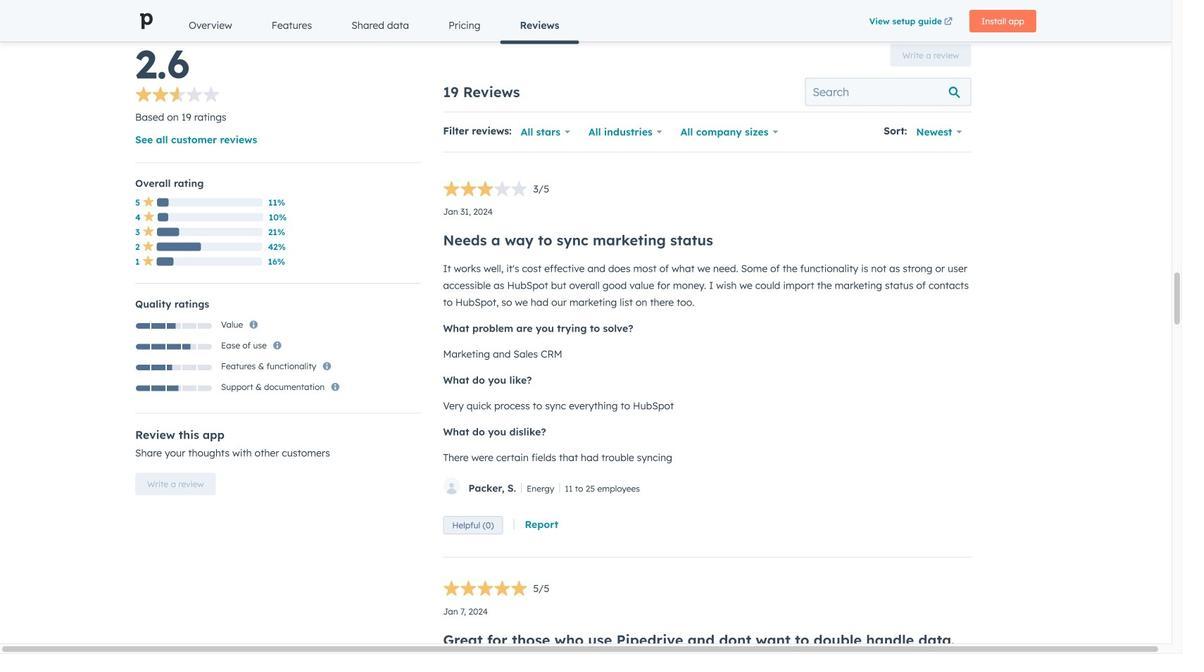 Task type: describe. For each thing, give the bounding box(es) containing it.
21% of users left a 3 star review. progress bar
[[157, 228, 179, 236]]

42% of users left a 2 star review. progress bar
[[157, 242, 201, 251]]

10% of users left a 4 star review. progress bar
[[158, 213, 168, 221]]



Task type: locate. For each thing, give the bounding box(es) containing it.
16% of users left a 1 star review. progress bar
[[157, 257, 174, 266]]

overall rating meter
[[135, 86, 220, 106], [443, 180, 549, 200], [135, 323, 213, 330], [135, 343, 213, 350], [135, 364, 213, 371], [135, 385, 213, 392], [443, 580, 550, 600]]

Search reviews search field
[[805, 78, 971, 106]]

navigation
[[169, 8, 863, 44]]

11% of users left a 5 star review. progress bar
[[157, 198, 169, 207]]



Task type: vqa. For each thing, say whether or not it's contained in the screenshot.
Search reviews search field on the right top of page
yes



